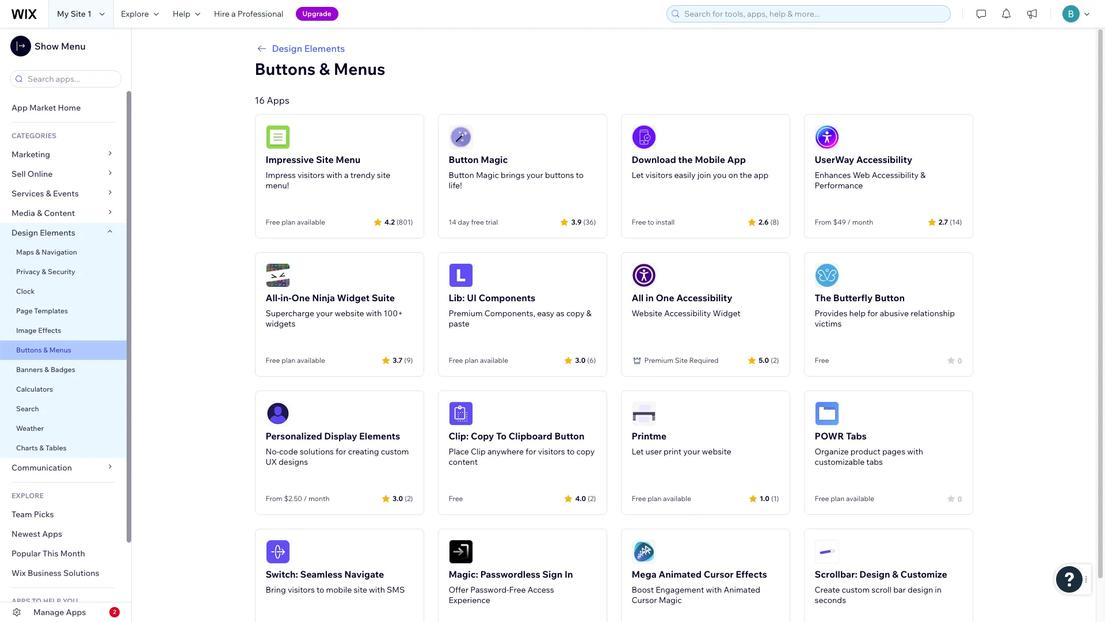 Task type: locate. For each thing, give the bounding box(es) containing it.
plan for print
[[648, 494, 662, 503]]

hire a professional link
[[207, 0, 291, 28]]

buttons & menus inside the sidebar element
[[16, 346, 71, 354]]

1 let from the top
[[632, 170, 644, 180]]

privacy
[[16, 267, 40, 276]]

free plan available for product
[[815, 494, 875, 503]]

0 vertical spatial buttons
[[255, 59, 316, 79]]

available down impressive site menu impress visitors with a trendy site menu!
[[297, 218, 325, 226]]

to
[[576, 170, 584, 180], [648, 218, 655, 226], [567, 446, 575, 457], [317, 585, 325, 595]]

menu up trendy
[[336, 154, 361, 165]]

explore
[[121, 9, 149, 19]]

0 vertical spatial design
[[272, 43, 302, 54]]

site inside impressive site menu impress visitors with a trendy site menu!
[[316, 154, 334, 165]]

as
[[557, 308, 565, 319]]

sidebar element
[[0, 28, 132, 622]]

menu right show
[[61, 40, 86, 52]]

1 vertical spatial /
[[304, 494, 307, 503]]

printme logo image
[[632, 401, 656, 426]]

1 vertical spatial from
[[266, 494, 283, 503]]

1 vertical spatial site
[[316, 154, 334, 165]]

switch: seamless navigate bring visitors to mobile site with sms
[[266, 568, 405, 595]]

buttons up banners
[[16, 346, 42, 354]]

0 vertical spatial website
[[335, 308, 364, 319]]

required
[[690, 356, 719, 365]]

14 day free trial
[[449, 218, 498, 226]]

services & events link
[[0, 184, 127, 203]]

my
[[57, 9, 69, 19]]

personalized display elements no-code solutions for creating custom ux designs
[[266, 430, 409, 467]]

cursor down mega
[[632, 595, 658, 605]]

0 horizontal spatial website
[[335, 308, 364, 319]]

tabs
[[867, 457, 884, 467]]

free
[[266, 218, 280, 226], [632, 218, 647, 226], [266, 356, 280, 365], [449, 356, 463, 365], [815, 356, 830, 365], [449, 494, 463, 503], [632, 494, 647, 503], [815, 494, 830, 503], [509, 585, 526, 595]]

available for impress
[[297, 218, 325, 226]]

free plan available down the user at the right bottom of the page
[[632, 494, 692, 503]]

plan for product
[[831, 494, 845, 503]]

1 horizontal spatial animated
[[724, 585, 761, 595]]

1 horizontal spatial apps
[[66, 607, 86, 617]]

free for impressive site menu
[[266, 218, 280, 226]]

a left trendy
[[344, 170, 349, 180]]

app inside 'download the mobile app let visitors easily join you on the app'
[[728, 154, 746, 165]]

plan for impress
[[282, 218, 296, 226]]

your right print
[[684, 446, 701, 457]]

0 horizontal spatial design elements
[[12, 228, 75, 238]]

clipboard
[[509, 430, 553, 442]]

elements up the creating
[[359, 430, 400, 442]]

website right print
[[702, 446, 732, 457]]

copy right as
[[567, 308, 585, 319]]

privacy & security
[[16, 267, 75, 276]]

buttons & menus up the banners & badges
[[16, 346, 71, 354]]

in
[[646, 292, 654, 304], [936, 585, 942, 595]]

2 let from the top
[[632, 446, 644, 457]]

app left 'market'
[[12, 103, 28, 113]]

5.0 (2)
[[759, 356, 780, 364]]

design elements up maps & navigation
[[12, 228, 75, 238]]

free plan available down customizable
[[815, 494, 875, 503]]

1 horizontal spatial design elements
[[272, 43, 345, 54]]

0 horizontal spatial in
[[646, 292, 654, 304]]

0 for powr tabs
[[958, 494, 963, 503]]

2 horizontal spatial elements
[[359, 430, 400, 442]]

1 vertical spatial 0
[[958, 494, 963, 503]]

2 horizontal spatial apps
[[267, 94, 290, 106]]

available for product
[[847, 494, 875, 503]]

marketing
[[12, 149, 50, 160]]

1 vertical spatial design elements link
[[0, 223, 127, 242]]

site left the 1
[[71, 9, 86, 19]]

1 horizontal spatial premium
[[645, 356, 674, 365]]

free down the user at the right bottom of the page
[[632, 494, 647, 503]]

all in one accessibility website accessibility widget
[[632, 292, 741, 319]]

free down customizable
[[815, 494, 830, 503]]

website down ninja
[[335, 308, 364, 319]]

2 0 from the top
[[958, 494, 963, 503]]

0 horizontal spatial site
[[354, 585, 367, 595]]

2.7 (14)
[[939, 217, 963, 226]]

personalized
[[266, 430, 322, 442]]

market
[[29, 103, 56, 113]]

your right brings
[[527, 170, 544, 180]]

this
[[43, 548, 58, 559]]

for inside the clip: copy to clipboard button place clip anywhere for visitors to copy content
[[526, 446, 537, 457]]

1 vertical spatial apps
[[42, 529, 62, 539]]

1 vertical spatial buttons & menus
[[16, 346, 71, 354]]

with down 'suite'
[[366, 308, 382, 319]]

premium site required
[[645, 356, 719, 365]]

suite
[[372, 292, 395, 304]]

0 horizontal spatial effects
[[38, 326, 61, 335]]

visitors inside the clip: copy to clipboard button place clip anywhere for visitors to copy content
[[538, 446, 565, 457]]

3.9
[[572, 217, 582, 226]]

plan for premium
[[465, 356, 479, 365]]

one inside all in one accessibility website accessibility widget
[[656, 292, 675, 304]]

0 for the butterfly button
[[958, 356, 963, 365]]

design
[[908, 585, 934, 595]]

& inside scrollbar: design & customize create custom scroll bar design in seconds
[[893, 568, 899, 580]]

your inside all-in-one ninja widget suite supercharge your website with 100+ widgets
[[316, 308, 333, 319]]

2 vertical spatial apps
[[66, 607, 86, 617]]

from left $49
[[815, 218, 832, 226]]

1 horizontal spatial your
[[527, 170, 544, 180]]

apps up the this
[[42, 529, 62, 539]]

/ for personalized
[[304, 494, 307, 503]]

free
[[471, 218, 484, 226]]

1 horizontal spatial for
[[526, 446, 537, 457]]

userway
[[815, 154, 855, 165]]

to
[[496, 430, 507, 442]]

0 vertical spatial a
[[232, 9, 236, 19]]

1 vertical spatial a
[[344, 170, 349, 180]]

1 horizontal spatial /
[[848, 218, 851, 226]]

with left trendy
[[327, 170, 343, 180]]

from left $2.50
[[266, 494, 283, 503]]

from
[[815, 218, 832, 226], [266, 494, 283, 503]]

1 vertical spatial copy
[[577, 446, 595, 457]]

0 vertical spatial month
[[853, 218, 874, 226]]

& inside userway accessibility enhances web accessibility & performance
[[921, 170, 926, 180]]

1 one from the left
[[292, 292, 310, 304]]

widget inside all in one accessibility website accessibility widget
[[713, 308, 741, 319]]

with inside switch: seamless navigate bring visitors to mobile site with sms
[[369, 585, 385, 595]]

magic left brings
[[476, 170, 499, 180]]

maps & navigation link
[[0, 242, 127, 262]]

design up scroll
[[860, 568, 891, 580]]

1 horizontal spatial site
[[316, 154, 334, 165]]

design down the professional
[[272, 43, 302, 54]]

for inside "personalized display elements no-code solutions for creating custom ux designs"
[[336, 446, 346, 457]]

widget right ninja
[[337, 292, 370, 304]]

free inside 'magic: passwordless sign in offer password-free access experience'
[[509, 585, 526, 595]]

0 vertical spatial /
[[848, 218, 851, 226]]

mobile
[[695, 154, 726, 165]]

magic: passwordless sign in logo image
[[449, 540, 473, 564]]

menu inside button
[[61, 40, 86, 52]]

plan down the user at the right bottom of the page
[[648, 494, 662, 503]]

free for download the mobile app
[[632, 218, 647, 226]]

one inside all-in-one ninja widget suite supercharge your website with 100+ widgets
[[292, 292, 310, 304]]

apps for manage apps
[[66, 607, 86, 617]]

to inside the clip: copy to clipboard button place clip anywhere for visitors to copy content
[[567, 446, 575, 457]]

copy up 4.0 (2)
[[577, 446, 595, 457]]

copy
[[567, 308, 585, 319], [577, 446, 595, 457]]

0 vertical spatial in
[[646, 292, 654, 304]]

1 horizontal spatial (2)
[[588, 494, 596, 503]]

free left install
[[632, 218, 647, 226]]

let left the user at the right bottom of the page
[[632, 446, 644, 457]]

page templates
[[16, 306, 69, 315]]

premium down ui
[[449, 308, 483, 319]]

your inside printme let user print your website
[[684, 446, 701, 457]]

scrollbar: design & customize logo image
[[815, 540, 839, 564]]

the up easily
[[679, 154, 693, 165]]

free plan available for impress
[[266, 218, 325, 226]]

cursor up engagement
[[704, 568, 734, 580]]

0 vertical spatial your
[[527, 170, 544, 180]]

available for ninja
[[297, 356, 325, 365]]

site for impressive
[[316, 154, 334, 165]]

with inside impressive site menu impress visitors with a trendy site menu!
[[327, 170, 343, 180]]

one up website
[[656, 292, 675, 304]]

available
[[297, 218, 325, 226], [297, 356, 325, 365], [480, 356, 508, 365], [663, 494, 692, 503], [847, 494, 875, 503]]

available down print
[[663, 494, 692, 503]]

1 horizontal spatial the
[[740, 170, 753, 180]]

apps for newest apps
[[42, 529, 62, 539]]

one
[[292, 292, 310, 304], [656, 292, 675, 304]]

to inside switch: seamless navigate bring visitors to mobile site with sms
[[317, 585, 325, 595]]

visitors down the download
[[646, 170, 673, 180]]

site
[[71, 9, 86, 19], [316, 154, 334, 165], [675, 356, 688, 365]]

one for in-
[[292, 292, 310, 304]]

0 horizontal spatial widget
[[337, 292, 370, 304]]

1 vertical spatial let
[[632, 446, 644, 457]]

site down the navigate
[[354, 585, 367, 595]]

1 vertical spatial 3.0
[[393, 494, 403, 503]]

visitors inside impressive site menu impress visitors with a trendy site menu!
[[298, 170, 325, 180]]

0 horizontal spatial design
[[12, 228, 38, 238]]

let inside 'download the mobile app let visitors easily join you on the app'
[[632, 170, 644, 180]]

plan down customizable
[[831, 494, 845, 503]]

with left sms
[[369, 585, 385, 595]]

for down display
[[336, 446, 346, 457]]

a right hire
[[232, 9, 236, 19]]

0 horizontal spatial premium
[[449, 308, 483, 319]]

0 horizontal spatial for
[[336, 446, 346, 457]]

2 horizontal spatial site
[[675, 356, 688, 365]]

0 horizontal spatial buttons & menus
[[16, 346, 71, 354]]

0 horizontal spatial menu
[[61, 40, 86, 52]]

magic:
[[449, 568, 479, 580]]

magic right the boost
[[659, 595, 682, 605]]

site for my
[[71, 9, 86, 19]]

0 vertical spatial from
[[815, 218, 832, 226]]

elements up navigation
[[40, 228, 75, 238]]

plan down menu!
[[282, 218, 296, 226]]

1 horizontal spatial one
[[656, 292, 675, 304]]

free plan available for ninja
[[266, 356, 325, 365]]

solutions
[[63, 568, 99, 578]]

3.0 for personalized display elements
[[393, 494, 403, 503]]

/ right $49
[[848, 218, 851, 226]]

0 vertical spatial magic
[[481, 154, 508, 165]]

free down widgets
[[266, 356, 280, 365]]

0 vertical spatial apps
[[267, 94, 290, 106]]

0 vertical spatial design elements link
[[255, 41, 974, 55]]

paste
[[449, 319, 470, 329]]

all in one accessibility logo image
[[632, 263, 656, 287]]

/ right $2.50
[[304, 494, 307, 503]]

free down paste
[[449, 356, 463, 365]]

0 vertical spatial 0
[[958, 356, 963, 365]]

Search for tools, apps, help & more... field
[[681, 6, 947, 22]]

for down clipboard
[[526, 446, 537, 457]]

available for print
[[663, 494, 692, 503]]

free plan available down widgets
[[266, 356, 325, 365]]

services
[[12, 188, 44, 199]]

premium left required on the bottom right of page
[[645, 356, 674, 365]]

elements inside the sidebar element
[[40, 228, 75, 238]]

print
[[664, 446, 682, 457]]

1 vertical spatial site
[[354, 585, 367, 595]]

brings
[[501, 170, 525, 180]]

elements inside "personalized display elements no-code solutions for creating custom ux designs"
[[359, 430, 400, 442]]

free down passwordless
[[509, 585, 526, 595]]

0 vertical spatial buttons & menus
[[255, 59, 386, 79]]

for
[[868, 308, 879, 319], [336, 446, 346, 457], [526, 446, 537, 457]]

the right on
[[740, 170, 753, 180]]

apps for 16 apps
[[267, 94, 290, 106]]

for right help
[[868, 308, 879, 319]]

0 horizontal spatial menus
[[49, 346, 71, 354]]

the butterfly button provides help for abusive relationship victims
[[815, 292, 956, 329]]

image effects link
[[0, 321, 127, 340]]

available down 'supercharge'
[[297, 356, 325, 365]]

1 horizontal spatial a
[[344, 170, 349, 180]]

1 vertical spatial website
[[702, 446, 732, 457]]

1 vertical spatial menus
[[49, 346, 71, 354]]

free for all-in-one ninja widget suite
[[266, 356, 280, 365]]

media & content
[[12, 208, 75, 218]]

site left required on the bottom right of page
[[675, 356, 688, 365]]

badges
[[51, 365, 75, 374]]

the
[[815, 292, 832, 304]]

with right pages
[[908, 446, 924, 457]]

2 one from the left
[[656, 292, 675, 304]]

menu inside impressive site menu impress visitors with a trendy site menu!
[[336, 154, 361, 165]]

design elements link
[[255, 41, 974, 55], [0, 223, 127, 242]]

let down the download
[[632, 170, 644, 180]]

free for powr tabs
[[815, 494, 830, 503]]

1 horizontal spatial from
[[815, 218, 832, 226]]

0 horizontal spatial 3.0
[[393, 494, 403, 503]]

0 vertical spatial site
[[377, 170, 391, 180]]

custom down scrollbar:
[[842, 585, 870, 595]]

1 vertical spatial month
[[309, 494, 330, 503]]

free plan available down paste
[[449, 356, 508, 365]]

cursor
[[704, 568, 734, 580], [632, 595, 658, 605]]

1 horizontal spatial widget
[[713, 308, 741, 319]]

0 horizontal spatial custom
[[381, 446, 409, 457]]

custom right the creating
[[381, 446, 409, 457]]

1 horizontal spatial in
[[936, 585, 942, 595]]

free for printme
[[632, 494, 647, 503]]

1 vertical spatial in
[[936, 585, 942, 595]]

1 horizontal spatial site
[[377, 170, 391, 180]]

apps right 16
[[267, 94, 290, 106]]

visitors down clipboard
[[538, 446, 565, 457]]

1
[[88, 9, 92, 19]]

relationship
[[911, 308, 956, 319]]

0 horizontal spatial site
[[71, 9, 86, 19]]

app market home
[[12, 103, 81, 113]]

customize
[[901, 568, 948, 580]]

buttons & menus down upgrade button
[[255, 59, 386, 79]]

month
[[853, 218, 874, 226], [309, 494, 330, 503]]

0 horizontal spatial your
[[316, 308, 333, 319]]

let
[[632, 170, 644, 180], [632, 446, 644, 457]]

month right $2.50
[[309, 494, 330, 503]]

2 horizontal spatial design
[[860, 568, 891, 580]]

free plan available for premium
[[449, 356, 508, 365]]

explore
[[12, 491, 44, 500]]

buttons
[[545, 170, 575, 180]]

1 vertical spatial menu
[[336, 154, 361, 165]]

1 0 from the top
[[958, 356, 963, 365]]

site inside impressive site menu impress visitors with a trendy site menu!
[[377, 170, 391, 180]]

in right all
[[646, 292, 654, 304]]

/ for userway
[[848, 218, 851, 226]]

0 horizontal spatial one
[[292, 292, 310, 304]]

upgrade button
[[296, 7, 339, 21]]

to inside 'button magic button magic brings your buttons to life!'
[[576, 170, 584, 180]]

in right design
[[936, 585, 942, 595]]

magic up brings
[[481, 154, 508, 165]]

with right engagement
[[706, 585, 722, 595]]

free down menu!
[[266, 218, 280, 226]]

elements down upgrade button
[[305, 43, 345, 54]]

0 horizontal spatial cursor
[[632, 595, 658, 605]]

website inside printme let user print your website
[[702, 446, 732, 457]]

1 horizontal spatial app
[[728, 154, 746, 165]]

available down tabs
[[847, 494, 875, 503]]

sign
[[543, 568, 563, 580]]

let inside printme let user print your website
[[632, 446, 644, 457]]

offer
[[449, 585, 469, 595]]

buttons up 16 apps
[[255, 59, 316, 79]]

month for accessibility
[[853, 218, 874, 226]]

(8)
[[771, 217, 780, 226]]

visitors down switch:
[[288, 585, 315, 595]]

a
[[232, 9, 236, 19], [344, 170, 349, 180]]

1 vertical spatial cursor
[[632, 595, 658, 605]]

premium inside lib: ui components premium components, easy as copy & paste
[[449, 308, 483, 319]]

menu
[[61, 40, 86, 52], [336, 154, 361, 165]]

1 vertical spatial widget
[[713, 308, 741, 319]]

apps down you
[[66, 607, 86, 617]]

1 horizontal spatial menus
[[334, 59, 386, 79]]

1 vertical spatial elements
[[40, 228, 75, 238]]

1 horizontal spatial cursor
[[704, 568, 734, 580]]

place
[[449, 446, 469, 457]]

(2) for personalized display elements
[[405, 494, 413, 503]]

the butterfly button logo image
[[815, 263, 839, 287]]

1 vertical spatial animated
[[724, 585, 761, 595]]

0 horizontal spatial month
[[309, 494, 330, 503]]

upgrade
[[303, 9, 332, 18]]

visitors
[[298, 170, 325, 180], [646, 170, 673, 180], [538, 446, 565, 457], [288, 585, 315, 595]]

clip:
[[449, 430, 469, 442]]

0 vertical spatial site
[[71, 9, 86, 19]]

1 vertical spatial design elements
[[12, 228, 75, 238]]

experience
[[449, 595, 491, 605]]

tabs
[[847, 430, 867, 442]]

0 vertical spatial 3.0
[[576, 356, 586, 364]]

design up maps at the top of page
[[12, 228, 38, 238]]

your down ninja
[[316, 308, 333, 319]]

premium
[[449, 308, 483, 319], [645, 356, 674, 365]]

plan down paste
[[465, 356, 479, 365]]

available down "components,"
[[480, 356, 508, 365]]

month for display
[[309, 494, 330, 503]]

clip: copy to clipboard button logo image
[[449, 401, 473, 426]]

0 horizontal spatial design elements link
[[0, 223, 127, 242]]

site inside switch: seamless navigate bring visitors to mobile site with sms
[[354, 585, 367, 595]]

app up on
[[728, 154, 746, 165]]

boost
[[632, 585, 654, 595]]

(801)
[[397, 217, 413, 226]]

design elements down upgrade button
[[272, 43, 345, 54]]

2 horizontal spatial for
[[868, 308, 879, 319]]

your
[[527, 170, 544, 180], [316, 308, 333, 319], [684, 446, 701, 457]]

customizable
[[815, 457, 865, 467]]

plan down widgets
[[282, 356, 296, 365]]

1 horizontal spatial website
[[702, 446, 732, 457]]

1 vertical spatial app
[[728, 154, 746, 165]]

site right "impressive"
[[316, 154, 334, 165]]

sell online link
[[0, 164, 127, 184]]

visitors down "impressive"
[[298, 170, 325, 180]]

0 vertical spatial widget
[[337, 292, 370, 304]]

0 vertical spatial menu
[[61, 40, 86, 52]]

1 vertical spatial buttons
[[16, 346, 42, 354]]

2 vertical spatial design
[[860, 568, 891, 580]]

site right trendy
[[377, 170, 391, 180]]

switch: seamless navigate logo image
[[266, 540, 290, 564]]

one up 'supercharge'
[[292, 292, 310, 304]]

month right $49
[[853, 218, 874, 226]]

create
[[815, 585, 841, 595]]

0 vertical spatial custom
[[381, 446, 409, 457]]

design elements inside the sidebar element
[[12, 228, 75, 238]]

2 vertical spatial site
[[675, 356, 688, 365]]

you
[[713, 170, 727, 180]]

team picks
[[12, 509, 54, 520]]

1 horizontal spatial effects
[[736, 568, 768, 580]]

free plan available down menu!
[[266, 218, 325, 226]]

4.0
[[576, 494, 586, 503]]

(2) for clip: copy to clipboard button
[[588, 494, 596, 503]]

0 horizontal spatial buttons
[[16, 346, 42, 354]]

widget up required on the bottom right of page
[[713, 308, 741, 319]]

page
[[16, 306, 33, 315]]

2 vertical spatial your
[[684, 446, 701, 457]]

0 horizontal spatial elements
[[40, 228, 75, 238]]

show menu
[[35, 40, 86, 52]]



Task type: describe. For each thing, give the bounding box(es) containing it.
free plan available for print
[[632, 494, 692, 503]]

in inside scrollbar: design & customize create custom scroll bar design in seconds
[[936, 585, 942, 595]]

download
[[632, 154, 677, 165]]

visitors inside 'download the mobile app let visitors easily join you on the app'
[[646, 170, 673, 180]]

0 vertical spatial design elements
[[272, 43, 345, 54]]

1 horizontal spatial design elements link
[[255, 41, 974, 55]]

sell
[[12, 169, 26, 179]]

for inside the butterfly button provides help for abusive relationship victims
[[868, 308, 879, 319]]

button inside the clip: copy to clipboard button place clip anywhere for visitors to copy content
[[555, 430, 585, 442]]

newest apps
[[12, 529, 62, 539]]

3.0 (6)
[[576, 356, 596, 364]]

download the mobile app logo image
[[632, 125, 656, 149]]

ui
[[467, 292, 477, 304]]

personalized display elements logo image
[[266, 401, 290, 426]]

& inside lib: ui components premium components, easy as copy & paste
[[587, 308, 592, 319]]

enhances
[[815, 170, 852, 180]]

available for premium
[[480, 356, 508, 365]]

1 horizontal spatial elements
[[305, 43, 345, 54]]

clock
[[16, 287, 35, 295]]

hire a professional
[[214, 9, 284, 19]]

copy inside the clip: copy to clipboard button place clip anywhere for visitors to copy content
[[577, 446, 595, 457]]

your inside 'button magic button magic brings your buttons to life!'
[[527, 170, 544, 180]]

(6)
[[588, 356, 596, 364]]

from for personalized display elements
[[266, 494, 283, 503]]

visitors inside switch: seamless navigate bring visitors to mobile site with sms
[[288, 585, 315, 595]]

seconds
[[815, 595, 847, 605]]

plan for ninja
[[282, 356, 296, 365]]

4.2
[[385, 217, 395, 226]]

services & events
[[12, 188, 79, 199]]

custom inside scrollbar: design & customize create custom scroll bar design in seconds
[[842, 585, 870, 595]]

trial
[[486, 218, 498, 226]]

a inside impressive site menu impress visitors with a trendy site menu!
[[344, 170, 349, 180]]

performance
[[815, 180, 864, 191]]

0 horizontal spatial the
[[679, 154, 693, 165]]

download the mobile app let visitors easily join you on the app
[[632, 154, 769, 180]]

1 vertical spatial premium
[[645, 356, 674, 365]]

1 horizontal spatial buttons
[[255, 59, 316, 79]]

& inside 'link'
[[46, 188, 51, 199]]

scroll
[[872, 585, 892, 595]]

media
[[12, 208, 35, 218]]

newest
[[12, 529, 40, 539]]

to
[[32, 597, 42, 605]]

magic inside mega animated cursor effects boost engagement with animated cursor magic
[[659, 595, 682, 605]]

custom inside "personalized display elements no-code solutions for creating custom ux designs"
[[381, 446, 409, 457]]

impressive
[[266, 154, 314, 165]]

marketing link
[[0, 145, 127, 164]]

with inside powr tabs organize product pages with customizable tabs
[[908, 446, 924, 457]]

website inside all-in-one ninja widget suite supercharge your website with 100+ widgets
[[335, 308, 364, 319]]

you
[[63, 597, 78, 605]]

free down content
[[449, 494, 463, 503]]

easily
[[675, 170, 696, 180]]

content
[[449, 457, 478, 467]]

home
[[58, 103, 81, 113]]

powr tabs organize product pages with customizable tabs
[[815, 430, 924, 467]]

sms
[[387, 585, 405, 595]]

Search apps... field
[[24, 71, 117, 87]]

3.0 for lib: ui components
[[576, 356, 586, 364]]

3.7
[[393, 356, 403, 364]]

charts & tables
[[16, 443, 67, 452]]

switch:
[[266, 568, 298, 580]]

designs
[[279, 457, 308, 467]]

design inside the sidebar element
[[12, 228, 38, 238]]

show menu button
[[10, 36, 86, 56]]

ux
[[266, 457, 277, 467]]

3.0 (2)
[[393, 494, 413, 503]]

day
[[458, 218, 470, 226]]

team
[[12, 509, 32, 520]]

all-in-one ninja widget suite logo image
[[266, 263, 290, 287]]

clock link
[[0, 282, 127, 301]]

bring
[[266, 585, 286, 595]]

button magic button magic brings your buttons to life!
[[449, 154, 584, 191]]

copy
[[471, 430, 494, 442]]

userway accessibility enhances web accessibility & performance
[[815, 154, 926, 191]]

lib: ui components logo image
[[449, 263, 473, 287]]

with inside all-in-one ninja widget suite supercharge your website with 100+ widgets
[[366, 308, 382, 319]]

calculators
[[16, 385, 53, 393]]

design inside scrollbar: design & customize create custom scroll bar design in seconds
[[860, 568, 891, 580]]

printme let user print your website
[[632, 430, 732, 457]]

mega
[[632, 568, 657, 580]]

1 horizontal spatial buttons & menus
[[255, 59, 386, 79]]

button magic logo image
[[449, 125, 473, 149]]

impress
[[266, 170, 296, 180]]

in inside all in one accessibility website accessibility widget
[[646, 292, 654, 304]]

effects inside mega animated cursor effects boost engagement with animated cursor magic
[[736, 568, 768, 580]]

1 vertical spatial magic
[[476, 170, 499, 180]]

scrollbar: design & customize create custom scroll bar design in seconds
[[815, 568, 948, 605]]

free down victims
[[815, 356, 830, 365]]

(14)
[[951, 217, 963, 226]]

banners & badges link
[[0, 360, 127, 380]]

button inside the butterfly button provides help for abusive relationship victims
[[875, 292, 905, 304]]

copy inside lib: ui components premium components, easy as copy & paste
[[567, 308, 585, 319]]

my site 1
[[57, 9, 92, 19]]

site for premium
[[675, 356, 688, 365]]

menu!
[[266, 180, 289, 191]]

app inside the sidebar element
[[12, 103, 28, 113]]

page templates link
[[0, 301, 127, 321]]

(2) for all in one accessibility
[[771, 356, 780, 364]]

free for lib: ui components
[[449, 356, 463, 365]]

mega animated cursor effects logo image
[[632, 540, 656, 564]]

widgets
[[266, 319, 296, 329]]

help
[[173, 9, 191, 19]]

from for userway accessibility
[[815, 218, 832, 226]]

mobile
[[326, 585, 352, 595]]

from $49 / month
[[815, 218, 874, 226]]

sell online
[[12, 169, 53, 179]]

help
[[43, 597, 61, 605]]

1.0 (1)
[[760, 494, 780, 503]]

communication link
[[0, 458, 127, 477]]

clip
[[471, 446, 486, 457]]

1 vertical spatial the
[[740, 170, 753, 180]]

powr tabs logo image
[[815, 401, 839, 426]]

powr
[[815, 430, 845, 442]]

one for in
[[656, 292, 675, 304]]

no-
[[266, 446, 279, 457]]

effects inside the sidebar element
[[38, 326, 61, 335]]

(9)
[[405, 356, 413, 364]]

picks
[[34, 509, 54, 520]]

printme
[[632, 430, 667, 442]]

navigate
[[345, 568, 384, 580]]

1 horizontal spatial design
[[272, 43, 302, 54]]

in
[[565, 568, 573, 580]]

$2.50
[[284, 494, 302, 503]]

popular this month link
[[0, 544, 127, 563]]

buttons inside the sidebar element
[[16, 346, 42, 354]]

media & content link
[[0, 203, 127, 223]]

team picks link
[[0, 505, 127, 524]]

2
[[113, 608, 116, 616]]

4.2 (801)
[[385, 217, 413, 226]]

mega animated cursor effects boost engagement with animated cursor magic
[[632, 568, 768, 605]]

web
[[853, 170, 871, 180]]

0 vertical spatial menus
[[334, 59, 386, 79]]

userway accessibility logo image
[[815, 125, 839, 149]]

anywhere
[[488, 446, 524, 457]]

popular this month
[[12, 548, 85, 559]]

weather
[[16, 424, 44, 433]]

access
[[528, 585, 554, 595]]

with inside mega animated cursor effects boost engagement with animated cursor magic
[[706, 585, 722, 595]]

online
[[28, 169, 53, 179]]

easy
[[538, 308, 555, 319]]

0 vertical spatial cursor
[[704, 568, 734, 580]]

widget inside all-in-one ninja widget suite supercharge your website with 100+ widgets
[[337, 292, 370, 304]]

supercharge
[[266, 308, 314, 319]]

impressive site menu logo image
[[266, 125, 290, 149]]

manage apps
[[33, 607, 86, 617]]

all
[[632, 292, 644, 304]]

0 horizontal spatial animated
[[659, 568, 702, 580]]

3.7 (9)
[[393, 356, 413, 364]]

banners & badges
[[16, 365, 75, 374]]

provides
[[815, 308, 848, 319]]

butterfly
[[834, 292, 873, 304]]

menus inside buttons & menus link
[[49, 346, 71, 354]]



Task type: vqa. For each thing, say whether or not it's contained in the screenshot.


